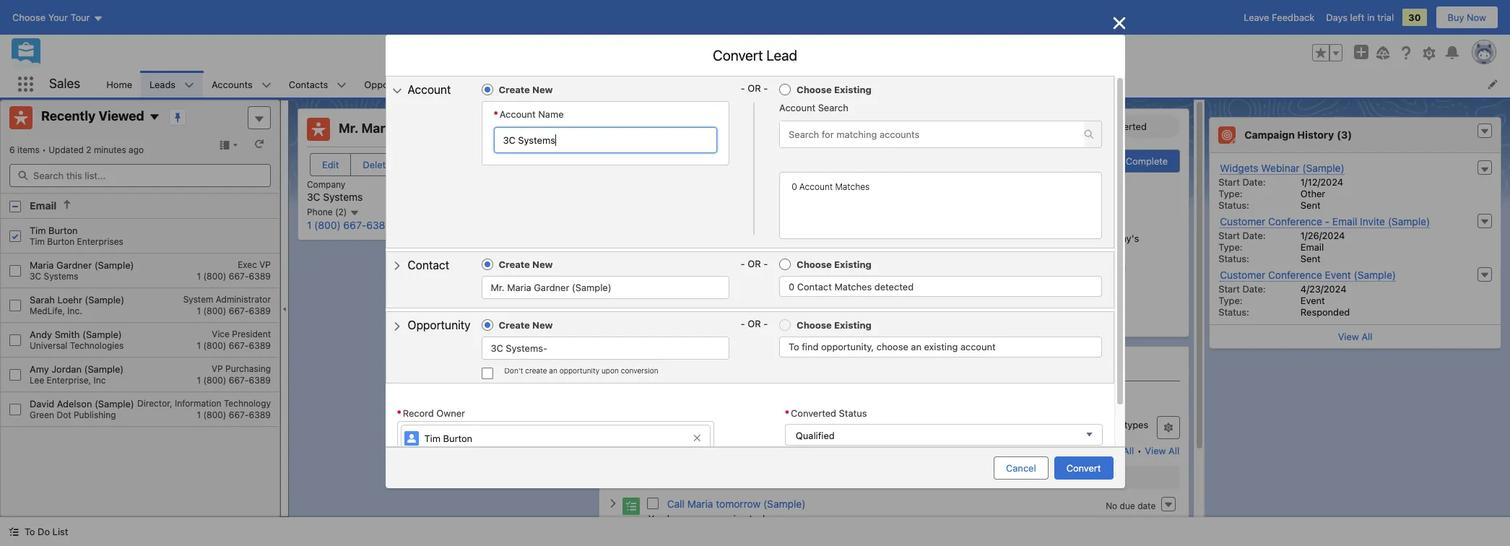 Task type: vqa. For each thing, say whether or not it's contained in the screenshot.
Public Groups link
no



Task type: locate. For each thing, give the bounding box(es) containing it.
667- down administrator
[[229, 306, 249, 317]]

0 vertical spatial mr. maria gardner (sample)
[[339, 121, 510, 136]]

2 vertical spatial - or -
[[741, 318, 768, 330]]

1 vertical spatial mr.
[[491, 282, 505, 293]]

convert for convert lead
[[713, 47, 763, 64]]

2 horizontal spatial an
[[911, 341, 922, 353]]

667- inside the maria gardner (sample) row
[[229, 271, 249, 282]]

activities
[[1063, 419, 1102, 430]]

to left do
[[25, 526, 35, 538]]

to inside button
[[25, 526, 35, 538]]

1 horizontal spatial convert button
[[1055, 457, 1114, 480]]

or down convert lead
[[748, 82, 761, 94]]

don't
[[505, 366, 523, 375]]

type: for widgets webinar (sample)
[[1219, 188, 1243, 199]]

2 status: from the top
[[1219, 253, 1250, 264]]

1 (800) 667-6389 down vp purchasing
[[197, 375, 271, 386]]

0 vertical spatial an
[[911, 341, 922, 353]]

text default image inside the 'opportunity' link
[[392, 321, 402, 332]]

choose up find
[[797, 319, 832, 331]]

opportunities link
[[356, 71, 433, 98]]

start for customer conference - email invite (sample)
[[1219, 230, 1241, 241]]

date: for customer conference - email invite (sample)
[[1243, 230, 1266, 241]]

2 existing from the top
[[835, 259, 872, 270]]

green
[[30, 410, 54, 421]]

status: for customer conference event (sample)
[[1219, 306, 1250, 318]]

new up name on the top left of page
[[533, 83, 553, 95]]

2 date: from the top
[[1243, 230, 1266, 241]]

start date: for customer conference - email invite (sample)
[[1219, 230, 1266, 241]]

choose existing up the search
[[797, 83, 872, 95]]

1 (800) 667-6389 for amy jordan (sample)
[[197, 375, 271, 386]]

expand
[[1089, 445, 1121, 456]]

name
[[539, 108, 564, 120]]

or
[[748, 82, 761, 94], [748, 258, 761, 269], [748, 318, 761, 330]]

conference up 1/26/2024
[[1269, 215, 1323, 228]]

1 (800) 667-6389 inside the maria gardner (sample) row
[[197, 271, 271, 282]]

• left expand
[[1081, 445, 1085, 456]]

0 vertical spatial status:
[[1219, 199, 1250, 211]]

select an item from this list to open it. grid
[[1, 219, 280, 427]]

3c up sarah
[[30, 271, 41, 282]]

6389 inside andy smith (sample) row
[[249, 341, 271, 351]]

1 customer from the top
[[1221, 215, 1266, 228]]

667- inside david adelson (sample) row
[[229, 410, 249, 421]]

667- down vp purchasing
[[229, 375, 249, 386]]

company 3c systems
[[307, 179, 363, 203]]

2 conference from the top
[[1269, 269, 1323, 281]]

(800) up "information"
[[203, 375, 226, 386]]

1 choose existing from the top
[[797, 83, 872, 95]]

1 vertical spatial existing
[[835, 259, 872, 270]]

account name
[[500, 108, 564, 120]]

(sample) down inc
[[95, 398, 134, 410]]

0 for 0 account matches
[[792, 181, 797, 192]]

(sample)
[[453, 121, 510, 136], [1303, 162, 1345, 174], [1389, 215, 1431, 228], [94, 260, 134, 271], [1355, 269, 1397, 281], [572, 282, 612, 293], [85, 294, 124, 306], [82, 329, 122, 341], [84, 364, 124, 375], [95, 398, 134, 410], [764, 498, 806, 510]]

- or - down convert lead
[[741, 82, 768, 94]]

email up customer conference event (sample)
[[1301, 241, 1325, 253]]

0 horizontal spatial gardner
[[56, 260, 92, 271]]

have
[[668, 513, 688, 524]]

1 start date: from the top
[[1219, 176, 1266, 188]]

667- for andy smith (sample)
[[229, 341, 249, 351]]

new up systems-
[[533, 319, 553, 331]]

type: for customer conference event (sample)
[[1219, 295, 1243, 306]]

(sample) down the technologies
[[84, 364, 124, 375]]

0 vertical spatial 0
[[792, 181, 797, 192]]

convert for bottommost the convert button
[[1067, 462, 1102, 474]]

0 vertical spatial conference
[[1269, 215, 1323, 228]]

1 vertical spatial lead
[[1108, 261, 1127, 273]]

6389 down "purchasing"
[[249, 375, 271, 386]]

(800) down "information"
[[203, 410, 226, 421]]

3 status: from the top
[[1219, 306, 1250, 318]]

6389 inside amy jordan (sample) row
[[249, 375, 271, 386]]

maria
[[362, 121, 396, 136], [30, 260, 54, 271], [507, 282, 532, 293], [688, 498, 714, 510]]

convert button
[[452, 153, 511, 176], [1055, 457, 1114, 480]]

- or - right &
[[741, 258, 768, 269]]

1 vertical spatial choose existing
[[797, 259, 872, 270]]

1 for amy jordan (sample)
[[197, 375, 201, 386]]

maria gardner (sample) row
[[1, 254, 280, 288]]

1 (800) 667-6389 down the company 3c systems
[[307, 219, 392, 231]]

0 vertical spatial contact
[[408, 258, 450, 271]]

text default image
[[392, 86, 402, 96], [62, 199, 73, 210], [392, 321, 402, 332], [9, 527, 19, 537]]

6389 down president
[[249, 341, 271, 351]]

2 choose existing from the top
[[797, 259, 872, 270]]

3c down company
[[307, 191, 320, 203]]

3c left systems-
[[491, 342, 504, 354]]

details
[[960, 232, 990, 244]]

2 horizontal spatial email
[[1333, 215, 1358, 228]]

* down calendar list item
[[494, 108, 498, 120]]

systems inside the company 3c systems
[[323, 191, 363, 203]]

1 vertical spatial systems
[[44, 271, 78, 282]]

2 - or - from the top
[[741, 258, 768, 269]]

or for opportunity
[[748, 318, 761, 330]]

2 horizontal spatial status
[[1083, 155, 1111, 167]]

0 vertical spatial vp
[[260, 260, 271, 270]]

1 vertical spatial 3c
[[30, 271, 41, 282]]

1 horizontal spatial email
[[1301, 241, 1325, 253]]

gather
[[909, 232, 939, 244]]

vice president
[[212, 329, 271, 340]]

e
[[611, 245, 616, 256]]

6389 down administrator
[[249, 306, 271, 317]]

- or - for opportunity
[[741, 318, 768, 330]]

status for converted status
[[839, 408, 867, 419]]

3c for 3c systems-
[[491, 342, 504, 354]]

0 horizontal spatial *
[[397, 408, 402, 419]]

qualified button
[[785, 424, 1103, 446]]

- or - for account
[[741, 82, 768, 94]]

1 vertical spatial view
[[1146, 445, 1167, 456]]

andy
[[30, 329, 52, 341]]

maria up 3c systems-
[[507, 282, 532, 293]]

(800) down system administrator at the bottom left
[[203, 306, 226, 317]]

3 - or - from the top
[[741, 318, 768, 330]]

gardner left ry
[[534, 282, 570, 293]]

(800) inside andy smith (sample) row
[[203, 341, 226, 351]]

due
[[1120, 501, 1136, 511]]

view down "types"
[[1146, 445, 1167, 456]]

0 vertical spatial create new
[[499, 83, 553, 95]]

(sample) down "enterprises"
[[94, 260, 134, 271]]

2 vertical spatial create new
[[499, 319, 553, 331]]

an right the have
[[691, 513, 701, 524]]

mr. inside mr. maria gardner (sample) button
[[491, 282, 505, 293]]

0 vertical spatial convert
[[713, 47, 763, 64]]

mr. up 3c systems-
[[491, 282, 505, 293]]

text default image inside to do list button
[[9, 527, 19, 537]]

text default image for opportunity
[[392, 321, 402, 332]]

667- inside sarah loehr (sample) row
[[229, 306, 249, 317]]

tab list containing activity
[[608, 352, 1181, 381]]

sent up customer conference event (sample)
[[1301, 253, 1321, 264]]

1 vertical spatial edit
[[866, 179, 883, 190]]

start date:
[[1219, 176, 1266, 188], [1219, 230, 1266, 241], [1219, 283, 1266, 295]]

to do list
[[25, 526, 68, 538]]

andy smith (sample) row
[[1, 323, 280, 358]]

667- inside andy smith (sample) row
[[229, 341, 249, 351]]

text default image inside account link
[[392, 86, 402, 96]]

2 vertical spatial 3c
[[491, 342, 504, 354]]

gardner down tim burton tim burton enterprises
[[56, 260, 92, 271]]

(800) inside sarah loehr (sample) row
[[203, 306, 226, 317]]

list containing home
[[98, 71, 1511, 98]]

1/26/2024
[[1301, 230, 1346, 241]]

3c systems-
[[491, 342, 548, 354]]

start date: for widgets webinar (sample)
[[1219, 176, 1266, 188]]

0 vertical spatial 3c
[[307, 191, 320, 203]]

1 horizontal spatial systems
[[323, 191, 363, 203]]

0 vertical spatial email
[[30, 199, 57, 212]]

customer conference - email invite (sample)
[[1221, 215, 1431, 228]]

3 start date: from the top
[[1219, 283, 1266, 295]]

smith
[[55, 329, 80, 341]]

0 vertical spatial to
[[789, 341, 800, 353]]

conference
[[1269, 215, 1323, 228], [1269, 269, 1323, 281]]

vp purchasing
[[212, 364, 271, 374]]

0 vertical spatial or
[[748, 82, 761, 94]]

systems up loehr
[[44, 271, 78, 282]]

customer conference event (sample)
[[1221, 269, 1397, 281]]

view all link
[[1211, 324, 1502, 348], [1145, 439, 1181, 462]]

convert button down account name
[[452, 153, 511, 176]]

view down responded
[[1339, 331, 1360, 343]]

websit e
[[611, 234, 639, 256]]

aerospace
[[648, 262, 698, 274]]

ago
[[129, 145, 144, 155]]

1 (800) 667-6389 down vice president
[[197, 341, 271, 351]]

event down customer conference event (sample) link
[[1301, 295, 1326, 306]]

1 horizontal spatial 3c
[[307, 191, 320, 203]]

2 vertical spatial convert
[[1067, 462, 1102, 474]]

an right create
[[549, 366, 558, 375]]

(800) inside david adelson (sample) row
[[203, 410, 226, 421]]

leads list item
[[141, 71, 203, 98]]

• down "types"
[[1138, 445, 1142, 456]]

their
[[1068, 232, 1089, 244]]

3 type: from the top
[[1219, 295, 1243, 306]]

an right choose
[[911, 341, 922, 353]]

status inside button
[[1083, 155, 1111, 167]]

systems down company
[[323, 191, 363, 203]]

qualified
[[1016, 204, 1056, 215]]

unqualified.
[[1070, 204, 1125, 215]]

a right "build"
[[1007, 261, 1012, 273]]

0 horizontal spatial convert
[[464, 159, 499, 171]]

0 horizontal spatial email
[[30, 199, 57, 212]]

3 choose existing from the top
[[797, 319, 872, 331]]

1 horizontal spatial a
[[1007, 261, 1012, 273]]

1 (800) 667-6389 inside amy jordan (sample) row
[[197, 375, 271, 386]]

existing
[[835, 83, 872, 95], [835, 259, 872, 270], [835, 319, 872, 331]]

0 horizontal spatial view
[[1146, 445, 1167, 456]]

task
[[750, 513, 768, 524]]

6389 down technology
[[249, 410, 271, 421]]

sent for webinar
[[1301, 199, 1321, 211]]

existing up the search
[[835, 83, 872, 95]]

existing for account
[[835, 83, 872, 95]]

2 customer from the top
[[1221, 269, 1266, 281]]

6389 down exec vp
[[249, 271, 271, 282]]

1 vertical spatial view all link
[[1145, 439, 1181, 462]]

mr. maria gardner (sample) inside button
[[491, 282, 612, 293]]

3 choose from the top
[[797, 319, 832, 331]]

0 horizontal spatial convert button
[[452, 153, 511, 176]]

yees
[[611, 312, 630, 323]]

0 vertical spatial existing
[[835, 83, 872, 95]]

1 (800) 667-6389 for sarah loehr (sample)
[[197, 306, 271, 317]]

6389 inside the maria gardner (sample) row
[[249, 271, 271, 282]]

1 vertical spatial matches
[[835, 281, 872, 292]]

1 (800) 667-6389 for maria gardner (sample)
[[197, 271, 271, 282]]

text default image
[[1481, 127, 1491, 137], [1084, 129, 1094, 139], [392, 261, 402, 271]]

campaign
[[1245, 129, 1296, 141]]

2 vertical spatial date:
[[1243, 283, 1266, 295]]

3c inside the maria gardner (sample) row
[[30, 271, 41, 282]]

1 inside sarah loehr (sample) row
[[197, 306, 201, 317]]

maria inside button
[[507, 282, 532, 293]]

1 horizontal spatial an
[[691, 513, 701, 524]]

1 vertical spatial or
[[748, 258, 761, 269]]

1 vertical spatial date:
[[1243, 230, 1266, 241]]

converted status
[[791, 408, 867, 419]]

* left record at the left bottom of page
[[397, 408, 402, 419]]

2 vertical spatial email
[[1301, 241, 1325, 253]]

date: down widgets
[[1243, 176, 1266, 188]]

loehr
[[57, 294, 82, 306]]

1 - or - from the top
[[741, 82, 768, 94]]

0 vertical spatial view
[[1339, 331, 1360, 343]]

0 vertical spatial matches
[[836, 181, 870, 192]]

0 horizontal spatial systems
[[44, 271, 78, 282]]

1 (800) 667-6389 down technology
[[197, 410, 271, 421]]

tim burton link
[[401, 425, 711, 452]]

account left name on the top left of page
[[500, 108, 536, 120]]

date
[[1138, 501, 1156, 511]]

None search field
[[9, 164, 271, 187]]

dot
[[57, 410, 71, 421]]

0 vertical spatial - or -
[[741, 82, 768, 94]]

2 horizontal spatial 3c
[[491, 342, 504, 354]]

to left find
[[789, 341, 800, 353]]

company's
[[1091, 232, 1140, 244]]

burton for tim burton tim burton enterprises
[[48, 225, 78, 236]]

amy
[[30, 364, 49, 375]]

2 or from the top
[[748, 258, 761, 269]]

0 vertical spatial start date:
[[1219, 176, 1266, 188]]

2 vertical spatial existing
[[835, 319, 872, 331]]

1 date: from the top
[[1243, 176, 1266, 188]]

group
[[1313, 44, 1343, 61]]

667- for maria gardner (sample)
[[229, 271, 249, 282]]

convert button down expand
[[1055, 457, 1114, 480]]

(800) for maria gardner (sample)
[[203, 271, 226, 282]]

text default image for to do list
[[9, 527, 19, 537]]

667- inside amy jordan (sample) row
[[229, 375, 249, 386]]

(800) inside the maria gardner (sample) row
[[203, 271, 226, 282]]

1 vertical spatial gardner
[[56, 260, 92, 271]]

1 for sarah loehr (sample)
[[197, 306, 201, 317]]

2 sent from the top
[[1301, 253, 1321, 264]]

1 inside andy smith (sample) row
[[197, 341, 201, 351]]

1 vertical spatial to
[[25, 526, 35, 538]]

3 date: from the top
[[1243, 283, 1266, 295]]

edit button
[[310, 153, 351, 176]]

conference for -
[[1269, 215, 1323, 228]]

view all
[[1339, 331, 1373, 343]]

emplo
[[611, 301, 636, 312]]

mr. maria gardner (sample) up systems-
[[491, 282, 612, 293]]

0
[[792, 181, 797, 192], [789, 281, 795, 292]]

0 horizontal spatial to
[[25, 526, 35, 538]]

(sample) up task
[[764, 498, 806, 510]]

start for customer conference event (sample)
[[1219, 283, 1241, 295]]

2 vertical spatial start date:
[[1219, 283, 1266, 295]]

0 horizontal spatial mr.
[[339, 121, 359, 136]]

667- for sarah loehr (sample)
[[229, 306, 249, 317]]

no
[[1106, 501, 1118, 511]]

choose existing for opportunity
[[797, 319, 872, 331]]

sarah
[[30, 294, 55, 306]]

2 create new from the top
[[499, 259, 553, 270]]

1 horizontal spatial to
[[789, 341, 800, 353]]

conference for event
[[1269, 269, 1323, 281]]

* for account name
[[494, 108, 498, 120]]

an for don't create an opportunity upon conversion
[[549, 366, 558, 375]]

buy
[[1448, 12, 1465, 23]]

2 vertical spatial choose existing
[[797, 319, 872, 331]]

task image
[[623, 498, 640, 515]]

2 vertical spatial an
[[691, 513, 701, 524]]

2 type: from the top
[[1219, 241, 1243, 253]]

6389 up contact link
[[367, 219, 392, 231]]

to find opportunity, choose an existing account
[[789, 341, 996, 353]]

1 type: from the top
[[1219, 188, 1243, 199]]

trial
[[1378, 12, 1395, 23]]

1 vertical spatial contact
[[798, 281, 832, 292]]

mr. maria gardner (sample) down account link
[[339, 121, 510, 136]]

account left calendar link
[[408, 83, 451, 96]]

1 choose from the top
[[797, 83, 832, 95]]

1 vertical spatial choose
[[797, 259, 832, 270]]

lead right this
[[1108, 261, 1127, 273]]

list
[[98, 71, 1511, 98]]

create
[[499, 83, 530, 95], [499, 259, 530, 270], [909, 261, 939, 273], [499, 319, 530, 331]]

maria up sarah
[[30, 260, 54, 271]]

create new for contact
[[499, 259, 553, 270]]

1 (800) 667-6389 down 'exec'
[[197, 271, 271, 282]]

• right items in the left top of the page
[[42, 145, 46, 155]]

email up tim burton tim burton enterprises
[[30, 199, 57, 212]]

1 horizontal spatial status
[[839, 408, 867, 419]]

1 status: from the top
[[1219, 199, 1250, 211]]

the
[[1006, 232, 1021, 244]]

0 vertical spatial choose
[[797, 83, 832, 95]]

1 horizontal spatial vp
[[260, 260, 271, 270]]

0 horizontal spatial view all link
[[1145, 439, 1181, 462]]

(sample) up emplo at the left bottom of page
[[572, 282, 612, 293]]

list
[[52, 526, 68, 538]]

3 create new from the top
[[499, 319, 553, 331]]

667- down vice president
[[229, 341, 249, 351]]

start date: for customer conference event (sample)
[[1219, 283, 1266, 295]]

vp inside amy jordan (sample) row
[[212, 364, 223, 374]]

3c
[[307, 191, 320, 203], [30, 271, 41, 282], [491, 342, 504, 354]]

contact
[[408, 258, 450, 271], [798, 281, 832, 292]]

6389 inside david adelson (sample) row
[[249, 410, 271, 421]]

plan
[[949, 261, 968, 273]]

aerospace & defense
[[648, 262, 749, 274]]

choose existing for account
[[797, 83, 872, 95]]

667- down 'exec'
[[229, 271, 249, 282]]

account down quotes list item
[[780, 102, 816, 113]]

0 vertical spatial edit
[[322, 159, 339, 171]]

1 start from the top
[[1219, 176, 1241, 188]]

alert
[[780, 163, 1102, 172]]

6
[[9, 145, 15, 155]]

edit down path options list box
[[866, 179, 883, 190]]

choose existing up 0 contact matches detected
[[797, 259, 872, 270]]

systems inside the maria gardner (sample) row
[[44, 271, 78, 282]]

forecasts
[[536, 78, 579, 90]]

status: for customer conference - email invite (sample)
[[1219, 253, 1250, 264]]

1 horizontal spatial *
[[494, 108, 498, 120]]

event up 4/23/2024 in the bottom right of the page
[[1326, 269, 1352, 281]]

david adelson (sample) row
[[1, 393, 280, 427]]

edit up company
[[322, 159, 339, 171]]

conference up 4/23/2024 in the bottom right of the page
[[1269, 269, 1323, 281]]

0 horizontal spatial lead
[[1023, 232, 1042, 244]]

to for to find opportunity, choose an existing account
[[789, 341, 800, 353]]

2 choose from the top
[[797, 259, 832, 270]]

account left 'edit' link
[[800, 181, 833, 192]]

1 sent from the top
[[1301, 199, 1321, 211]]

1 vertical spatial create new
[[499, 259, 553, 270]]

0 vertical spatial date:
[[1243, 176, 1266, 188]]

or right &
[[748, 258, 761, 269]]

1 (800) 667-6389 inside andy smith (sample) row
[[197, 341, 271, 351]]

3 start from the top
[[1219, 283, 1241, 295]]

mr. right lead icon
[[339, 121, 359, 136]]

1 vertical spatial - or -
[[741, 258, 768, 269]]

1 inside the maria gardner (sample) row
[[197, 271, 201, 282]]

new up mr. maria gardner (sample) button
[[533, 259, 553, 270]]

1 horizontal spatial edit
[[866, 179, 883, 190]]

(800) inside amy jordan (sample) row
[[203, 375, 226, 386]]

tim
[[30, 225, 46, 236], [30, 236, 45, 247], [425, 433, 441, 445]]

0 vertical spatial choose existing
[[797, 83, 872, 95]]

sarah loehr (sample)
[[30, 294, 124, 306]]

3c systems
[[30, 271, 78, 282]]

2 start from the top
[[1219, 230, 1241, 241]]

2 a from the left
[[1007, 261, 1012, 273]]

1 inside amy jordan (sample) row
[[197, 375, 201, 386]]

1 vertical spatial conference
[[1269, 269, 1323, 281]]

(sample) right smith on the bottom of page
[[82, 329, 122, 341]]

0 horizontal spatial text default image
[[392, 261, 402, 271]]

* for converted status
[[785, 408, 790, 419]]

Search Recently Viewed list view. search field
[[9, 164, 271, 187]]

3c inside the company 3c systems
[[307, 191, 320, 203]]

lead right the
[[1023, 232, 1042, 244]]

(sample) right the invite on the top of page
[[1389, 215, 1431, 228]]

- or -
[[741, 82, 768, 94], [741, 258, 768, 269], [741, 318, 768, 330]]

display as split view image
[[213, 132, 245, 155]]

1 (800) 667-6389 inside sarah loehr (sample) row
[[197, 306, 271, 317]]

determine
[[892, 204, 939, 215]]

minutes
[[94, 145, 126, 155]]

(800) down vice
[[203, 341, 226, 351]]

2 start date: from the top
[[1219, 230, 1266, 241]]

* left converted
[[785, 408, 790, 419]]

1 vertical spatial customer
[[1221, 269, 1266, 281]]

- or - down defense
[[741, 318, 768, 330]]

1 horizontal spatial convert
[[713, 47, 763, 64]]

3 or from the top
[[748, 318, 761, 330]]

lee enterprise, inc
[[30, 375, 106, 386]]

account inside account link
[[408, 83, 451, 96]]

0 horizontal spatial a
[[941, 261, 947, 273]]

email up 1/26/2024
[[1333, 215, 1358, 228]]

1 vertical spatial 0
[[789, 281, 795, 292]]

1 existing from the top
[[835, 83, 872, 95]]

create inside gather key details on the lead from their company's website create a plan to build a connection with this lead
[[909, 261, 939, 273]]

3 existing from the top
[[835, 319, 872, 331]]

2 vertical spatial type:
[[1219, 295, 1243, 306]]

0 vertical spatial gardner
[[399, 121, 450, 136]]

Account Search text field
[[780, 121, 1084, 147]]

2 horizontal spatial text default image
[[1481, 127, 1491, 137]]

email
[[30, 199, 57, 212], [1333, 215, 1358, 228], [1301, 241, 1325, 253]]

date: down customer conference event (sample) link
[[1243, 283, 1266, 295]]

1 or from the top
[[748, 82, 761, 94]]

1 vertical spatial vp
[[212, 364, 223, 374]]

None text field
[[494, 127, 717, 153]]

contacts
[[289, 78, 328, 90]]

(sample) inside button
[[572, 282, 612, 293]]

2 vertical spatial start
[[1219, 283, 1241, 295]]

no due date
[[1106, 501, 1156, 511]]

1 conference from the top
[[1269, 215, 1323, 228]]

1 (800) 667-6389 inside david adelson (sample) row
[[197, 410, 271, 421]]

tab list
[[608, 352, 1181, 381]]

view all link down "types"
[[1145, 439, 1181, 462]]

1 vertical spatial sent
[[1301, 253, 1321, 264]]

call maria tomorrow (sample) link
[[667, 498, 806, 510]]

vp right 'exec'
[[260, 260, 271, 270]]

0 horizontal spatial edit
[[322, 159, 339, 171]]

date: up customer conference event (sample)
[[1243, 230, 1266, 241]]

1 vertical spatial an
[[549, 366, 558, 375]]

2 vertical spatial choose
[[797, 319, 832, 331]]

gardner down account link
[[399, 121, 450, 136]]

accounts list item
[[203, 71, 280, 98]]

6389 inside sarah loehr (sample) row
[[249, 306, 271, 317]]

0 horizontal spatial an
[[549, 366, 558, 375]]

a left plan
[[941, 261, 947, 273]]

time
[[1021, 419, 1040, 430]]

with
[[1067, 261, 1086, 273]]

3c inside 3c systems- button
[[491, 342, 504, 354]]



Task type: describe. For each thing, give the bounding box(es) containing it.
widgets webinar (sample) link
[[1221, 162, 1345, 175]]

vice
[[212, 329, 230, 340]]

opportunity
[[408, 319, 471, 332]]

medlife, inc.
[[30, 306, 82, 317]]

days left in trial
[[1327, 12, 1395, 23]]

webinar
[[1262, 162, 1300, 174]]

widgets
[[1221, 162, 1259, 174]]

owner
[[437, 408, 465, 419]]

choose for account
[[797, 83, 832, 95]]

director,
[[137, 398, 172, 409]]

- or - for contact
[[741, 258, 768, 269]]

contacts link
[[280, 71, 337, 98]]

or
[[1058, 204, 1068, 215]]

existing for contact
[[835, 259, 872, 270]]

purchasing
[[225, 364, 271, 374]]

maria up delete 'button'
[[362, 121, 396, 136]]

customer conference - email invite (sample) link
[[1221, 215, 1431, 228]]

status : new
[[640, 155, 697, 167]]

connection
[[1015, 261, 1065, 273]]

quotes list item
[[746, 71, 814, 98]]

date: for customer conference event (sample)
[[1243, 283, 1266, 295]]

6389 for sarah loehr (sample)
[[249, 306, 271, 317]]

build
[[983, 261, 1004, 273]]

complete
[[1126, 155, 1169, 167]]

(sample) up 1/12/2024
[[1303, 162, 1345, 174]]

other
[[1301, 188, 1326, 199]]

items
[[17, 145, 40, 155]]

or for account
[[748, 82, 761, 94]]

tim for tim burton
[[425, 433, 441, 445]]

account search
[[780, 102, 849, 113]]

days
[[1327, 12, 1348, 23]]

edit inside button
[[322, 159, 339, 171]]

maria up you have an upcoming task
[[688, 498, 714, 510]]

• right activities
[[1104, 419, 1109, 430]]

0 horizontal spatial contact
[[408, 258, 450, 271]]

0 horizontal spatial status
[[640, 155, 671, 167]]

account for account name
[[500, 108, 536, 120]]

andy smith (sample)
[[30, 329, 122, 341]]

• right time
[[1042, 419, 1047, 430]]

text default image inside contact link
[[392, 261, 402, 271]]

universal
[[30, 341, 67, 351]]

systems-
[[506, 342, 548, 354]]

to
[[971, 261, 980, 273]]

you
[[649, 513, 665, 524]]

cancel button
[[994, 457, 1049, 480]]

(800) for amy jordan (sample)
[[203, 375, 226, 386]]

opportunity link
[[383, 309, 479, 341]]

customer for customer conference - email invite (sample)
[[1221, 215, 1266, 228]]

on
[[992, 232, 1004, 244]]

account link
[[383, 74, 460, 105]]

home link
[[98, 71, 141, 98]]

filters:
[[975, 419, 1004, 430]]

1 inside david adelson (sample) row
[[197, 410, 201, 421]]

as
[[1114, 155, 1124, 167]]

convert for the convert button to the top
[[464, 159, 499, 171]]

6389 for amy jordan (sample)
[[249, 375, 271, 386]]

sent for conference
[[1301, 253, 1321, 264]]

:
[[671, 155, 674, 167]]

lead image
[[307, 118, 330, 141]]

calendar
[[461, 78, 500, 90]]

activity link
[[617, 352, 660, 381]]

email inside recently viewed|leads|list view element
[[30, 199, 57, 212]]

indust
[[611, 262, 637, 273]]

analytics
[[823, 78, 863, 90]]

* for record owner
[[397, 408, 402, 419]]

viewed
[[99, 109, 144, 124]]

refresh • expand all • view all
[[1044, 445, 1180, 456]]

1 horizontal spatial view
[[1339, 331, 1360, 343]]

6389 for andy smith (sample)
[[249, 341, 271, 351]]

upon
[[602, 366, 619, 375]]

history
[[1298, 129, 1335, 141]]

1 a from the left
[[941, 261, 947, 273]]

sarah loehr (sample) row
[[1, 288, 280, 323]]

667- for amy jordan (sample)
[[229, 375, 249, 386]]

tomorrow
[[716, 498, 761, 510]]

to do list button
[[0, 517, 77, 546]]

information
[[175, 398, 221, 409]]

status for mark status as complete
[[1083, 155, 1111, 167]]

campaign history (3)
[[1245, 129, 1353, 141]]

gardner inside row
[[56, 260, 92, 271]]

an for you have an upcoming task
[[691, 513, 701, 524]]

(800) for andy smith (sample)
[[203, 341, 226, 351]]

667- down the company 3c systems
[[344, 219, 367, 231]]

sales
[[49, 76, 80, 91]]

burton for tim burton
[[443, 433, 473, 445]]

find
[[802, 341, 819, 353]]

1 vertical spatial convert button
[[1055, 457, 1114, 480]]

system
[[183, 294, 213, 305]]

type: for customer conference - email invite (sample)
[[1219, 241, 1243, 253]]

matches for account
[[836, 181, 870, 192]]

recently viewed status
[[9, 145, 49, 155]]

key
[[942, 232, 958, 244]]

invite
[[1361, 215, 1386, 228]]

recently viewed|leads|list view element
[[0, 100, 280, 517]]

choose for opportunity
[[797, 319, 832, 331]]

to for to do list
[[25, 526, 35, 538]]

0 for 0 contact matches detected
[[789, 281, 795, 292]]

record owner
[[403, 408, 465, 419]]

contact link
[[383, 249, 458, 281]]

0 vertical spatial event
[[1326, 269, 1352, 281]]

lee
[[30, 375, 44, 386]]

which
[[942, 204, 969, 215]]

text default image for account
[[392, 86, 402, 96]]

existing for opportunity
[[835, 319, 872, 331]]

path options list box
[[640, 115, 1181, 138]]

maria inside row
[[30, 260, 54, 271]]

0 vertical spatial mr.
[[339, 121, 359, 136]]

record
[[403, 408, 434, 419]]

0 vertical spatial convert button
[[452, 153, 511, 176]]

amy jordan (sample) row
[[1, 358, 280, 393]]

• inside recently viewed|leads|list view element
[[42, 145, 46, 155]]

1 vertical spatial event
[[1301, 295, 1326, 306]]

0 vertical spatial view all link
[[1211, 324, 1502, 348]]

analytics link
[[814, 71, 871, 98]]

enterprise,
[[47, 375, 91, 386]]

(sample) down calendar
[[453, 121, 510, 136]]

account for account
[[408, 83, 451, 96]]

this
[[1089, 261, 1105, 273]]

status: for widgets webinar (sample)
[[1219, 199, 1250, 211]]

0 account matches
[[792, 181, 870, 192]]

delete button
[[351, 153, 404, 176]]

1 horizontal spatial lead
[[1108, 261, 1127, 273]]

(800) for sarah loehr (sample)
[[203, 306, 226, 317]]

(800) down the company 3c systems
[[314, 219, 341, 231]]

1 create new from the top
[[499, 83, 553, 95]]

president
[[232, 329, 271, 340]]

1 vertical spatial email
[[1333, 215, 1358, 228]]

accounts
[[212, 78, 253, 90]]

new right :
[[676, 155, 697, 167]]

choose
[[877, 341, 909, 353]]

date: for widgets webinar (sample)
[[1243, 176, 1266, 188]]

gardner inside button
[[534, 282, 570, 293]]

calendar list item
[[452, 71, 527, 98]]

responded
[[1301, 306, 1351, 318]]

leave
[[1244, 12, 1270, 23]]

3c for 3c systems
[[30, 271, 41, 282]]

indust ry
[[611, 262, 637, 284]]

tim for tim burton tim burton enterprises
[[30, 225, 46, 236]]

1 horizontal spatial contact
[[798, 281, 832, 292]]

inc.
[[67, 306, 82, 317]]

don't create an opportunity upon conversion
[[505, 366, 659, 375]]

leads
[[150, 78, 176, 90]]

customer for customer conference event (sample)
[[1221, 269, 1266, 281]]

create
[[525, 366, 547, 375]]

choose for contact
[[797, 259, 832, 270]]

types
[[1125, 419, 1149, 430]]

websit
[[611, 234, 639, 245]]

account for account search
[[780, 102, 816, 113]]

leave feedback link
[[1244, 12, 1315, 23]]

(sample) down the invite on the top of page
[[1355, 269, 1397, 281]]

create new for opportunity
[[499, 319, 553, 331]]

6389 for maria gardner (sample)
[[249, 271, 271, 282]]

customer conference event (sample) link
[[1221, 269, 1397, 282]]

enterprises
[[77, 236, 123, 247]]

1 for andy smith (sample)
[[197, 341, 201, 351]]

leave feedback
[[1244, 12, 1315, 23]]

choose existing for contact
[[797, 259, 872, 270]]

1 (800) 667-6389 for andy smith (sample)
[[197, 341, 271, 351]]

technologies
[[70, 341, 124, 351]]

technology
[[224, 398, 271, 409]]

opportunities list item
[[356, 71, 452, 98]]

no. of emplo yees
[[611, 290, 636, 323]]

1 for maria gardner (sample)
[[197, 271, 201, 282]]

(sample) right inc.
[[85, 294, 124, 306]]

vp inside the maria gardner (sample) row
[[260, 260, 271, 270]]

tim burton row
[[1, 219, 280, 254]]

matches for contact
[[835, 281, 872, 292]]

no.
[[611, 290, 625, 301]]

jordan
[[51, 364, 82, 375]]

mark
[[1059, 155, 1081, 167]]

1 horizontal spatial text default image
[[1084, 129, 1094, 139]]

or for contact
[[748, 258, 761, 269]]

1 horizontal spatial gardner
[[399, 121, 450, 136]]

contacts list item
[[280, 71, 356, 98]]

publishing
[[74, 410, 116, 421]]

start for widgets webinar (sample)
[[1219, 176, 1241, 188]]



